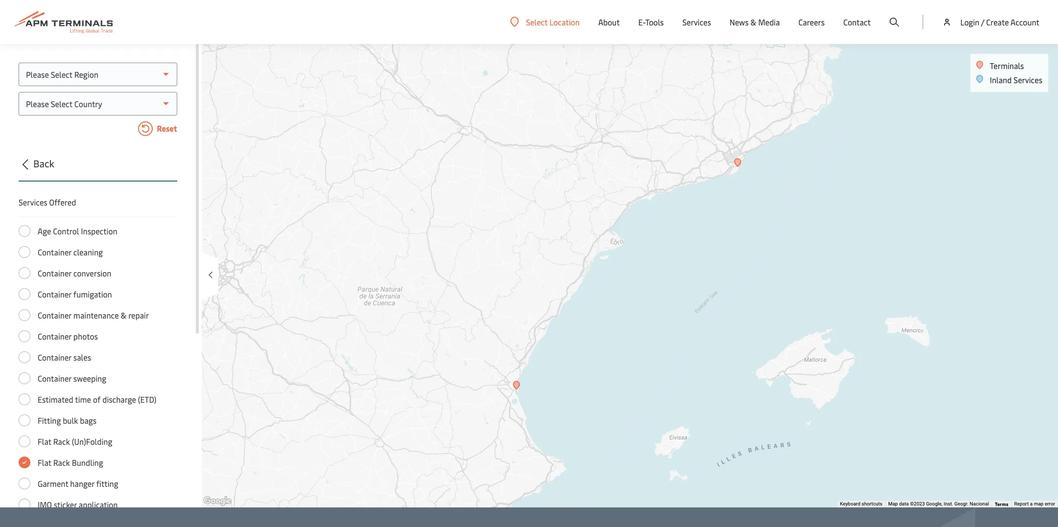 Task type: describe. For each thing, give the bounding box(es) containing it.
map
[[1035, 502, 1044, 507]]

keyboard
[[840, 502, 861, 507]]

a
[[1031, 502, 1033, 507]]

Estimated time of discharge (ETD) radio
[[19, 394, 30, 406]]

terminals
[[990, 60, 1025, 71]]

age
[[38, 226, 51, 237]]

data
[[900, 502, 909, 507]]

report a map error link
[[1015, 502, 1056, 507]]

news & media
[[730, 17, 780, 27]]

news
[[730, 17, 749, 27]]

Container sales radio
[[19, 352, 30, 364]]

conversion
[[73, 268, 111, 279]]

container fumigation
[[38, 289, 112, 300]]

services button
[[683, 0, 712, 44]]

keyboard shortcuts
[[840, 502, 883, 507]]

Container fumigation radio
[[19, 289, 30, 300]]

cleaning
[[73, 247, 103, 258]]

control
[[53, 226, 79, 237]]

1 vertical spatial services
[[1014, 74, 1043, 85]]

/
[[982, 17, 985, 27]]

estimated time of discharge (etd)
[[38, 394, 157, 405]]

©2023
[[911, 502, 925, 507]]

e-tools button
[[639, 0, 664, 44]]

e-
[[639, 17, 646, 27]]

& inside dropdown button
[[751, 17, 757, 27]]

keyboard shortcuts button
[[840, 501, 883, 508]]

Age Control Inspection radio
[[19, 225, 30, 237]]

discharge
[[103, 394, 136, 405]]

Container sweeping radio
[[19, 373, 30, 385]]

rack for bundling
[[53, 458, 70, 468]]

maintenance
[[73, 310, 119, 321]]

offered
[[49, 197, 76, 208]]

fitting
[[96, 479, 118, 489]]

container for container fumigation
[[38, 289, 71, 300]]

Container maintenance & repair radio
[[19, 310, 30, 321]]

contact
[[844, 17, 871, 27]]

time
[[75, 394, 91, 405]]

Flat Rack Bundling radio
[[19, 457, 30, 469]]

careers button
[[799, 0, 825, 44]]

rack for (un)folding
[[53, 437, 70, 447]]

container cleaning
[[38, 247, 103, 258]]

garment
[[38, 479, 68, 489]]

careers
[[799, 17, 825, 27]]

repair
[[128, 310, 149, 321]]

Fitting bulk bags radio
[[19, 415, 30, 427]]

services for services offered
[[19, 197, 47, 208]]

container for container conversion
[[38, 268, 71, 279]]

application
[[79, 500, 118, 511]]

Container photos radio
[[19, 331, 30, 342]]

account
[[1011, 17, 1040, 27]]

map region
[[170, 0, 1059, 528]]

container sweeping
[[38, 373, 106, 384]]

Garment hanger fitting radio
[[19, 478, 30, 490]]

inst.
[[944, 502, 954, 507]]

contact button
[[844, 0, 871, 44]]

back
[[33, 157, 54, 170]]

inland
[[990, 74, 1012, 85]]

container for container sweeping
[[38, 373, 71, 384]]

bundling
[[72, 458, 103, 468]]

container photos
[[38, 331, 98, 342]]



Task type: vqa. For each thing, say whether or not it's contained in the screenshot.
Estimated Time Of Discharge (Etd)
yes



Task type: locate. For each thing, give the bounding box(es) containing it.
2 flat from the top
[[38, 458, 51, 468]]

container up estimated
[[38, 373, 71, 384]]

inland services
[[990, 74, 1043, 85]]

flat rack  (un)folding
[[38, 437, 112, 447]]

garment hanger fitting
[[38, 479, 118, 489]]

container for container photos
[[38, 331, 71, 342]]

tools
[[646, 17, 664, 27]]

0 horizontal spatial services
[[19, 197, 47, 208]]

terms
[[995, 501, 1009, 508]]

4 container from the top
[[38, 310, 71, 321]]

& left repair
[[121, 310, 127, 321]]

google image
[[201, 495, 234, 508]]

flat for flat rack  (un)folding
[[38, 437, 51, 447]]

container for container sales
[[38, 352, 71, 363]]

fitting bulk bags
[[38, 415, 97, 426]]

terms link
[[995, 501, 1009, 508]]

container sales
[[38, 352, 91, 363]]

bulk
[[63, 415, 78, 426]]

about button
[[599, 0, 620, 44]]

rack
[[53, 437, 70, 447], [53, 458, 70, 468]]

services
[[683, 17, 712, 27], [1014, 74, 1043, 85], [19, 197, 47, 208]]

map data ©2023 google, inst. geogr. nacional
[[889, 502, 990, 507]]

google,
[[927, 502, 943, 507]]

0 vertical spatial rack
[[53, 437, 70, 447]]

sticker
[[54, 500, 77, 511]]

0 vertical spatial &
[[751, 17, 757, 27]]

back button
[[16, 156, 177, 182]]

flat for flat rack bundling
[[38, 458, 51, 468]]

imo
[[38, 500, 52, 511]]

imo sticker application
[[38, 500, 118, 511]]

1 vertical spatial flat
[[38, 458, 51, 468]]

1 flat from the top
[[38, 437, 51, 447]]

report a map error
[[1015, 502, 1056, 507]]

location
[[550, 16, 580, 27]]

services for services
[[683, 17, 712, 27]]

bags
[[80, 415, 97, 426]]

services offered
[[19, 197, 76, 208]]

Container cleaning radio
[[19, 246, 30, 258]]

container up container sales
[[38, 331, 71, 342]]

2 rack from the top
[[53, 458, 70, 468]]

map
[[889, 502, 899, 507]]

sweeping
[[73, 373, 106, 384]]

Container conversion radio
[[19, 268, 30, 279]]

6 container from the top
[[38, 352, 71, 363]]

container maintenance & repair
[[38, 310, 149, 321]]

create
[[987, 17, 1010, 27]]

login / create account
[[961, 17, 1040, 27]]

age control inspection
[[38, 226, 117, 237]]

e-tools
[[639, 17, 664, 27]]

reset button
[[19, 122, 177, 138]]

1 horizontal spatial services
[[683, 17, 712, 27]]

flat right flat rack bundling option
[[38, 458, 51, 468]]

inspection
[[81, 226, 117, 237]]

2 horizontal spatial services
[[1014, 74, 1043, 85]]

flat rack bundling
[[38, 458, 103, 468]]

estimated
[[38, 394, 73, 405]]

services down terminals
[[1014, 74, 1043, 85]]

news & media button
[[730, 0, 780, 44]]

1 vertical spatial &
[[121, 310, 127, 321]]

1 container from the top
[[38, 247, 71, 258]]

services right tools
[[683, 17, 712, 27]]

error
[[1045, 502, 1056, 507]]

IMO sticker application radio
[[19, 499, 30, 511]]

login / create account link
[[943, 0, 1040, 44]]

(un)folding
[[72, 437, 112, 447]]

7 container from the top
[[38, 373, 71, 384]]

about
[[599, 17, 620, 27]]

0 horizontal spatial &
[[121, 310, 127, 321]]

container down 'container conversion'
[[38, 289, 71, 300]]

container down container cleaning
[[38, 268, 71, 279]]

1 vertical spatial rack
[[53, 458, 70, 468]]

fumigation
[[73, 289, 112, 300]]

1 rack from the top
[[53, 437, 70, 447]]

hanger
[[70, 479, 94, 489]]

of
[[93, 394, 101, 405]]

report
[[1015, 502, 1029, 507]]

login
[[961, 17, 980, 27]]

&
[[751, 17, 757, 27], [121, 310, 127, 321]]

reset
[[155, 123, 177, 134]]

services left offered
[[19, 197, 47, 208]]

5 container from the top
[[38, 331, 71, 342]]

container for container cleaning
[[38, 247, 71, 258]]

container down age
[[38, 247, 71, 258]]

container conversion
[[38, 268, 111, 279]]

1 horizontal spatial &
[[751, 17, 757, 27]]

flat right flat rack  (un)folding option on the left bottom
[[38, 437, 51, 447]]

container for container maintenance & repair
[[38, 310, 71, 321]]

2 vertical spatial services
[[19, 197, 47, 208]]

0 vertical spatial flat
[[38, 437, 51, 447]]

rack up the 'garment' at the bottom left of page
[[53, 458, 70, 468]]

sales
[[73, 352, 91, 363]]

0 vertical spatial services
[[683, 17, 712, 27]]

select location
[[526, 16, 580, 27]]

select location button
[[511, 16, 580, 27]]

rack down fitting bulk bags
[[53, 437, 70, 447]]

flat
[[38, 437, 51, 447], [38, 458, 51, 468]]

Flat Rack  (Un)Folding radio
[[19, 436, 30, 448]]

(etd)
[[138, 394, 157, 405]]

2 container from the top
[[38, 268, 71, 279]]

container
[[38, 247, 71, 258], [38, 268, 71, 279], [38, 289, 71, 300], [38, 310, 71, 321], [38, 331, 71, 342], [38, 352, 71, 363], [38, 373, 71, 384]]

3 container from the top
[[38, 289, 71, 300]]

container up the container photos
[[38, 310, 71, 321]]

fitting
[[38, 415, 61, 426]]

select
[[526, 16, 548, 27]]

photos
[[73, 331, 98, 342]]

shortcuts
[[862, 502, 883, 507]]

container down the container photos
[[38, 352, 71, 363]]

nacional
[[970, 502, 990, 507]]

geogr.
[[955, 502, 969, 507]]

& right the news
[[751, 17, 757, 27]]

media
[[759, 17, 780, 27]]



